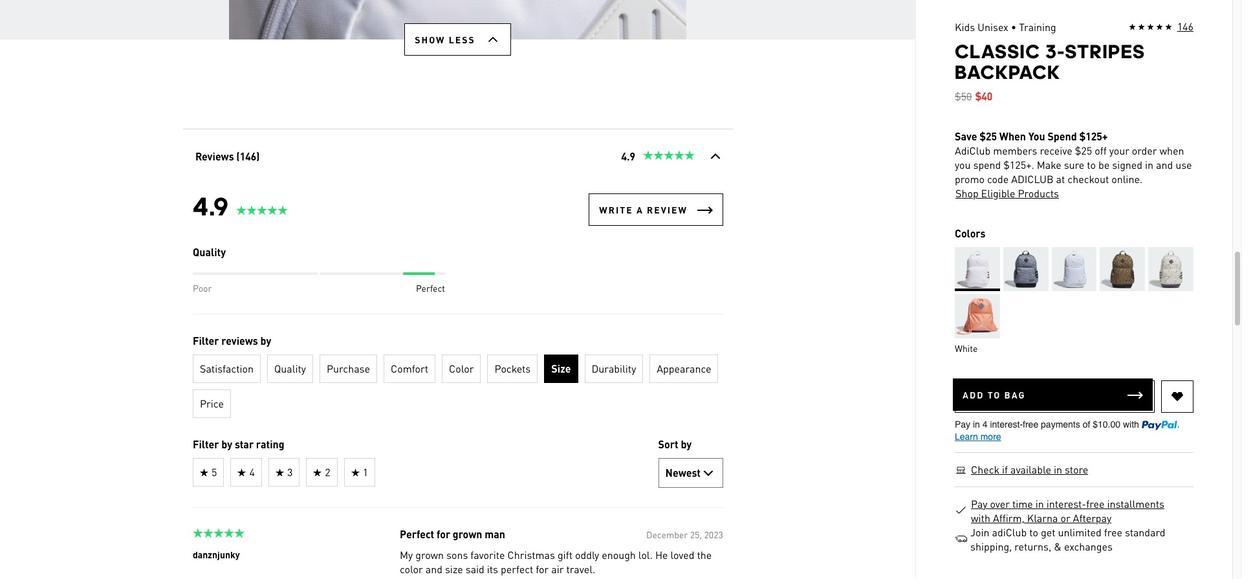 Task type: describe. For each thing, give the bounding box(es) containing it.
in inside save $25 when you spend $125+ adiclub members receive $25 off your order when you spend $125+. make sure to be signed in and use promo code adiclub at checkout online. shop eligible products
[[1145, 158, 1154, 171]]

product color: white / onix / beige image
[[1149, 247, 1194, 291]]

reviews
[[221, 334, 258, 347]]

write
[[599, 204, 633, 215]]

check
[[971, 463, 1000, 476]]

product color: pink / silver metallic image
[[955, 294, 1000, 338]]

reviews (146)
[[195, 149, 259, 163]]

loved
[[670, 548, 694, 562]]

reviews
[[195, 149, 234, 163]]

december 25, 2023
[[646, 529, 723, 540]]

comfort
[[390, 362, 428, 375]]

for inside my grown sons favorite christmas gift oddly enough lol. he loved the color and size said its perfect for air travel.
[[536, 562, 549, 576]]

show less
[[415, 34, 475, 45]]

quality
[[192, 245, 226, 259]]

0 horizontal spatial $25
[[980, 129, 997, 143]]

review
[[647, 204, 687, 215]]

add to bag
[[963, 389, 1026, 401]]

order
[[1132, 144, 1157, 157]]

3 link
[[268, 458, 299, 487]]

shop eligible products link
[[955, 186, 1060, 201]]

$50
[[955, 89, 972, 103]]

satisfaction link
[[192, 355, 260, 383]]

make
[[1037, 158, 1062, 171]]

1 horizontal spatial $25
[[1075, 144, 1092, 157]]

3-
[[1045, 40, 1065, 63]]

over
[[990, 497, 1010, 510]]

1 horizontal spatial 4.9
[[621, 149, 635, 163]]

&
[[1054, 540, 1062, 553]]

add to bag button
[[953, 379, 1153, 411]]

unlimited
[[1058, 525, 1102, 539]]

enough
[[602, 548, 636, 562]]

price link
[[192, 390, 231, 418]]

146
[[1177, 19, 1194, 33]]

if
[[1002, 463, 1008, 476]]

appearance link
[[649, 355, 718, 383]]

code
[[987, 172, 1009, 186]]

pockets link
[[487, 355, 538, 383]]

training
[[1019, 20, 1056, 34]]

none field containing newest
[[658, 458, 723, 488]]

price
[[200, 397, 224, 410]]

use
[[1176, 158, 1192, 171]]

at
[[1056, 172, 1065, 186]]

146 button
[[1129, 19, 1194, 35]]

colors
[[955, 226, 986, 240]]

installments
[[1107, 497, 1165, 510]]

christmas
[[507, 548, 555, 562]]

0 vertical spatial for
[[436, 527, 450, 541]]

4 link
[[230, 458, 262, 487]]

oddly
[[575, 548, 599, 562]]

size inside my grown sons favorite christmas gift oddly enough lol. he loved the color and size said its perfect for air travel.
[[445, 562, 463, 576]]

check if available in store button
[[971, 463, 1089, 477]]

and inside my grown sons favorite christmas gift oddly enough lol. he loved the color and size said its perfect for air travel.
[[425, 562, 442, 576]]

sons
[[446, 548, 468, 562]]

poor
[[192, 282, 212, 294]]

sort by
[[658, 437, 691, 451]]

perfect for perfect
[[416, 282, 445, 294]]

less
[[449, 34, 475, 45]]

quality link
[[267, 355, 313, 383]]

unisex
[[978, 20, 1009, 34]]

(146)
[[236, 149, 259, 163]]

show less button
[[405, 23, 511, 56]]

receive
[[1040, 144, 1073, 157]]

you
[[955, 158, 971, 171]]

satisfaction
[[200, 362, 253, 375]]

durability
[[591, 362, 636, 375]]

pockets
[[494, 362, 530, 375]]

adiclub
[[955, 144, 991, 157]]

be
[[1099, 158, 1110, 171]]

in for store
[[1054, 463, 1062, 476]]

available
[[1011, 463, 1051, 476]]

spend
[[1048, 129, 1077, 143]]

checkout
[[1068, 172, 1109, 186]]

$125+
[[1080, 129, 1108, 143]]

danznjunky
[[192, 549, 240, 560]]

join adiclub to get unlimited free standard shipping, returns, & exchanges
[[971, 525, 1166, 553]]

1 horizontal spatial grown
[[452, 527, 482, 541]]

in for interest-
[[1036, 497, 1044, 510]]

by for sort by
[[681, 437, 691, 451]]

show
[[415, 34, 445, 45]]

afterpay
[[1073, 511, 1112, 525]]

a
[[636, 204, 643, 215]]

1 link
[[344, 458, 375, 487]]

pay over time in interest-free installments with affirm, klarna or afterpay link
[[971, 497, 1185, 525]]

free for unlimited
[[1104, 525, 1123, 539]]

or
[[1061, 511, 1071, 525]]

1 vertical spatial 4.9
[[192, 191, 229, 221]]

perfect for grown man
[[400, 527, 505, 541]]

write a review
[[599, 204, 687, 215]]

to inside save $25 when you spend $125+ adiclub members receive $25 off your order when you spend $125+. make sure to be signed in and use promo code adiclub at checkout online. shop eligible products
[[1087, 158, 1096, 171]]

star
[[234, 437, 253, 451]]

bag
[[1005, 389, 1026, 401]]

classic 3-stripes backpack $50 $40
[[955, 40, 1146, 103]]

newest
[[665, 466, 700, 479]]

december
[[646, 529, 688, 540]]



Task type: vqa. For each thing, say whether or not it's contained in the screenshot.
Order
yes



Task type: locate. For each thing, give the bounding box(es) containing it.
1 filter from the top
[[192, 334, 219, 347]]

lol.
[[638, 548, 652, 562]]

save $25 when you spend $125+ adiclub members receive $25 off your order when you spend $125+. make sure to be signed in and use promo code adiclub at checkout online. shop eligible products
[[955, 129, 1192, 200]]

classic
[[955, 40, 1041, 63]]

product color: white image
[[955, 247, 1000, 291]]

1 vertical spatial to
[[1030, 525, 1038, 539]]

4.9 up quality
[[192, 191, 229, 221]]

2 horizontal spatial by
[[681, 437, 691, 451]]

0 vertical spatial perfect
[[416, 282, 445, 294]]

check if available in store
[[971, 463, 1088, 476]]

$25 up sure in the right top of the page
[[1075, 144, 1092, 157]]

2 vertical spatial in
[[1036, 497, 1044, 510]]

1 vertical spatial perfect
[[400, 527, 434, 541]]

filter left reviews in the bottom of the page
[[192, 334, 219, 347]]

free
[[1086, 497, 1105, 510], [1104, 525, 1123, 539]]

adiclub
[[1011, 172, 1054, 186]]

$125+.
[[1004, 158, 1034, 171]]

by right sort
[[681, 437, 691, 451]]

size down "sons"
[[445, 562, 463, 576]]

0 vertical spatial size
[[551, 362, 571, 375]]

2 filter from the top
[[192, 437, 219, 451]]

product color: medium brown / black / pulse lime s22 image
[[1100, 247, 1145, 291]]

quality
[[274, 362, 306, 375]]

gift
[[557, 548, 572, 562]]

when
[[1160, 144, 1184, 157]]

filter for filter reviews by
[[192, 334, 219, 347]]

in inside pay over time in interest-free installments with affirm, klarna or afterpay
[[1036, 497, 1044, 510]]

its
[[487, 562, 498, 576]]

appearance
[[657, 362, 711, 375]]

by left star at the bottom left of the page
[[221, 437, 232, 451]]

rating
[[256, 437, 284, 451]]

2 link
[[306, 458, 337, 487]]

1 horizontal spatial in
[[1054, 463, 1062, 476]]

color down my
[[400, 562, 423, 576]]

shipping,
[[971, 540, 1012, 553]]

filter reviews by
[[192, 334, 271, 347]]

kids unisex • training
[[955, 20, 1056, 34]]

in down order
[[1145, 158, 1154, 171]]

to left be in the right top of the page
[[1087, 158, 1096, 171]]

white
[[955, 342, 978, 354]]

0 vertical spatial filter
[[192, 334, 219, 347]]

•
[[1011, 20, 1017, 34]]

2 horizontal spatial in
[[1145, 158, 1154, 171]]

0 vertical spatial to
[[1087, 158, 1096, 171]]

and down the perfect for grown man
[[425, 562, 442, 576]]

air
[[551, 562, 564, 576]]

4
[[249, 465, 255, 479]]

4.9
[[621, 149, 635, 163], [192, 191, 229, 221]]

comfort link
[[383, 355, 435, 383]]

color left the pockets at bottom
[[449, 362, 474, 375]]

4.9 up write
[[621, 149, 635, 163]]

filter up 5 'link'
[[192, 437, 219, 451]]

grown
[[452, 527, 482, 541], [415, 548, 444, 562]]

join
[[971, 525, 990, 539]]

1 vertical spatial and
[[425, 562, 442, 576]]

0 vertical spatial color
[[449, 362, 474, 375]]

0 horizontal spatial for
[[436, 527, 450, 541]]

products
[[1018, 186, 1059, 200]]

None field
[[658, 458, 723, 488]]

$40
[[975, 89, 993, 103]]

save
[[955, 129, 977, 143]]

1 horizontal spatial to
[[1087, 158, 1096, 171]]

size right the pockets at bottom
[[551, 362, 571, 375]]

in left store
[[1054, 463, 1062, 476]]

color inside my grown sons favorite christmas gift oddly enough lol. he loved the color and size said its perfect for air travel.
[[400, 562, 423, 576]]

to
[[1087, 158, 1096, 171], [1030, 525, 1038, 539]]

1 vertical spatial size
[[445, 562, 463, 576]]

$25 up adiclub
[[980, 129, 997, 143]]

store
[[1065, 463, 1088, 476]]

1 vertical spatial in
[[1054, 463, 1062, 476]]

durability link
[[584, 355, 643, 383]]

to inside join adiclub to get unlimited free standard shipping, returns, & exchanges
[[1030, 525, 1038, 539]]

color
[[449, 362, 474, 375], [400, 562, 423, 576]]

dropdown image
[[700, 465, 716, 481]]

0 vertical spatial in
[[1145, 158, 1154, 171]]

1 horizontal spatial for
[[536, 562, 549, 576]]

he
[[655, 548, 668, 562]]

0 horizontal spatial color
[[400, 562, 423, 576]]

free up afterpay
[[1086, 497, 1105, 510]]

sort
[[658, 437, 678, 451]]

1 vertical spatial free
[[1104, 525, 1123, 539]]

0 horizontal spatial and
[[425, 562, 442, 576]]

3
[[287, 465, 292, 479]]

you
[[1029, 129, 1045, 143]]

free inside join adiclub to get unlimited free standard shipping, returns, & exchanges
[[1104, 525, 1123, 539]]

online.
[[1112, 172, 1143, 186]]

free down afterpay
[[1104, 525, 1123, 539]]

and down when
[[1156, 158, 1173, 171]]

0 horizontal spatial grown
[[415, 548, 444, 562]]

size
[[551, 362, 571, 375], [445, 562, 463, 576]]

to up returns, on the right of the page
[[1030, 525, 1038, 539]]

in inside button
[[1054, 463, 1062, 476]]

purchase link
[[319, 355, 377, 383]]

1 horizontal spatial color
[[449, 362, 474, 375]]

0 horizontal spatial by
[[221, 437, 232, 451]]

product color: grey image
[[1003, 247, 1049, 291]]

0 vertical spatial free
[[1086, 497, 1105, 510]]

grown up "sons"
[[452, 527, 482, 541]]

by right reviews in the bottom of the page
[[260, 334, 271, 347]]

0 vertical spatial grown
[[452, 527, 482, 541]]

perfect for perfect for grown man
[[400, 527, 434, 541]]

2023
[[704, 529, 723, 540]]

5 link
[[192, 458, 224, 487]]

color link
[[442, 355, 481, 383]]

kids
[[955, 20, 975, 34]]

1 horizontal spatial size
[[551, 362, 571, 375]]

1 horizontal spatial and
[[1156, 158, 1173, 171]]

by for filter by star rating
[[221, 437, 232, 451]]

by
[[260, 334, 271, 347], [221, 437, 232, 451], [681, 437, 691, 451]]

spend
[[973, 158, 1001, 171]]

filter for filter by star rating
[[192, 437, 219, 451]]

travel.
[[566, 562, 595, 576]]

0 horizontal spatial to
[[1030, 525, 1038, 539]]

to
[[988, 389, 1001, 401]]

grown right my
[[415, 548, 444, 562]]

0 horizontal spatial in
[[1036, 497, 1044, 510]]

klarna
[[1027, 511, 1058, 525]]

grown inside my grown sons favorite christmas gift oddly enough lol. he loved the color and size said its perfect for air travel.
[[415, 548, 444, 562]]

1 vertical spatial filter
[[192, 437, 219, 451]]

0 vertical spatial 4.9
[[621, 149, 635, 163]]

with
[[971, 511, 991, 525]]

free inside pay over time in interest-free installments with affirm, klarna or afterpay
[[1086, 497, 1105, 510]]

1 vertical spatial grown
[[415, 548, 444, 562]]

write a review button
[[589, 193, 723, 226]]

in up klarna
[[1036, 497, 1044, 510]]

promo
[[955, 172, 985, 186]]

get
[[1041, 525, 1056, 539]]

0 horizontal spatial size
[[445, 562, 463, 576]]

1 vertical spatial $25
[[1075, 144, 1092, 157]]

0 vertical spatial $25
[[980, 129, 997, 143]]

for left air
[[536, 562, 549, 576]]

0 horizontal spatial 4.9
[[192, 191, 229, 221]]

1 vertical spatial color
[[400, 562, 423, 576]]

0 vertical spatial and
[[1156, 158, 1173, 171]]

free for interest-
[[1086, 497, 1105, 510]]

purchase
[[326, 362, 370, 375]]

for up "sons"
[[436, 527, 450, 541]]

product color: light grey image
[[1052, 247, 1097, 291]]

2
[[325, 465, 330, 479]]

perfect
[[416, 282, 445, 294], [400, 527, 434, 541]]

1 horizontal spatial by
[[260, 334, 271, 347]]

1 vertical spatial for
[[536, 562, 549, 576]]

in
[[1145, 158, 1154, 171], [1054, 463, 1062, 476], [1036, 497, 1044, 510]]

backpack
[[955, 61, 1061, 83]]

time
[[1013, 497, 1033, 510]]

and inside save $25 when you spend $125+ adiclub members receive $25 off your order when you spend $125+. make sure to be signed in and use promo code adiclub at checkout online. shop eligible products
[[1156, 158, 1173, 171]]

exchanges
[[1064, 540, 1113, 553]]

add
[[963, 389, 984, 401]]

25,
[[690, 529, 702, 540]]

standard
[[1125, 525, 1166, 539]]

when
[[999, 129, 1026, 143]]

pay
[[971, 497, 988, 510]]



